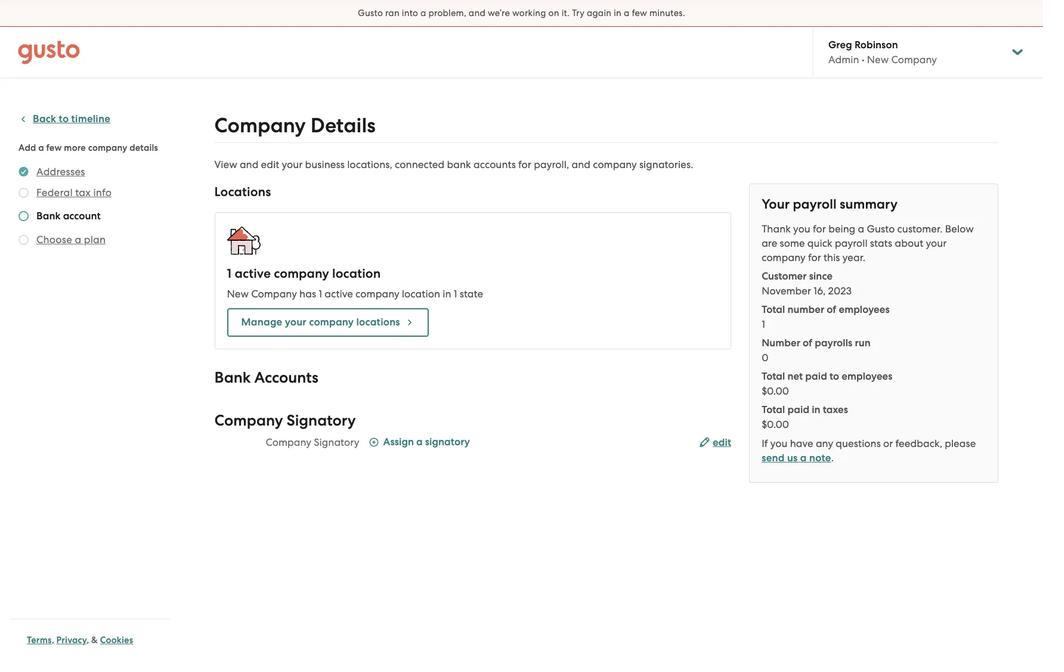 Task type: vqa. For each thing, say whether or not it's contained in the screenshot.


Task type: describe. For each thing, give the bounding box(es) containing it.
number
[[788, 304, 825, 316]]

signatories.
[[640, 159, 694, 171]]

new inside greg robinson admin • new company
[[868, 54, 890, 66]]

some
[[780, 238, 806, 250]]

payrolls
[[816, 337, 853, 350]]

robinson
[[855, 39, 899, 51]]

back
[[33, 113, 56, 125]]

choose a plan button
[[36, 233, 106, 247]]

greg robinson admin • new company
[[829, 39, 938, 66]]

us
[[788, 452, 798, 465]]

company left the signatories.
[[593, 159, 637, 171]]

thank you for being a gusto customer. below are some quick payroll stats about your company for this year.
[[762, 223, 975, 264]]

business
[[305, 159, 345, 171]]

$0.00 inside total paid in taxes $0.00
[[762, 419, 790, 431]]

tax
[[75, 187, 91, 199]]

in inside total paid in taxes $0.00
[[812, 404, 821, 417]]

a inside choose a plan "button"
[[75, 234, 81, 246]]

a right the "into"
[[421, 8, 427, 19]]

bank for bank account
[[36, 210, 61, 223]]

details
[[130, 143, 158, 153]]

gusto ran into a problem, and we're working on it. try again in a few minutes.
[[358, 8, 686, 19]]

assign
[[384, 436, 414, 449]]

1 inside total number of employees 1 number of payrolls run 0
[[762, 319, 766, 331]]

taxes
[[824, 404, 849, 417]]

account
[[63, 210, 101, 223]]

total paid in taxes $0.00
[[762, 404, 849, 431]]

feedback,
[[896, 438, 943, 450]]

privacy link
[[56, 636, 87, 646]]

send
[[762, 452, 785, 465]]

are
[[762, 238, 778, 250]]

0 horizontal spatial gusto
[[358, 8, 383, 19]]

addresses
[[36, 166, 85, 178]]

cookies
[[100, 636, 133, 646]]

0 vertical spatial few
[[632, 8, 648, 19]]

cookies button
[[100, 634, 133, 648]]

minutes.
[[650, 8, 686, 19]]

net
[[788, 371, 804, 383]]

greg
[[829, 39, 853, 51]]

bank for bank accounts
[[215, 369, 251, 387]]

0 vertical spatial for
[[519, 159, 532, 171]]

manage your company locations link
[[227, 309, 429, 337]]

choose
[[36, 234, 72, 246]]

summary
[[840, 196, 898, 212]]

company down has on the left top
[[309, 316, 354, 329]]

federal tax info
[[36, 187, 112, 199]]

1 vertical spatial company signatory
[[266, 437, 360, 449]]

on
[[549, 8, 560, 19]]

edit inside button
[[713, 437, 732, 449]]

november
[[762, 285, 812, 297]]

have
[[791, 438, 814, 450]]

edit button
[[700, 436, 732, 451]]

1 active company location
[[227, 266, 381, 282]]

to inside the total net paid to employees $0.00
[[830, 371, 840, 383]]

accounts
[[255, 369, 319, 387]]

view and edit your business locations, connected bank accounts for payroll, and company signatories.
[[215, 159, 694, 171]]

circle check image
[[19, 165, 29, 179]]

details
[[311, 113, 376, 138]]

being
[[829, 223, 856, 235]]

please
[[946, 438, 977, 450]]

1 , from the left
[[52, 636, 54, 646]]

terms link
[[27, 636, 52, 646]]

federal tax info button
[[36, 186, 112, 200]]

check image for federal
[[19, 188, 29, 198]]

if you have any questions or feedback, please send us a note .
[[762, 438, 977, 465]]

1 horizontal spatial and
[[469, 8, 486, 19]]

view
[[215, 159, 237, 171]]

working
[[513, 8, 547, 19]]

0 vertical spatial company signatory
[[215, 412, 356, 430]]

payroll inside "thank you for being a gusto customer. below are some quick payroll stats about your company for this year."
[[836, 238, 868, 250]]

add
[[19, 143, 36, 153]]

manage your company locations
[[242, 316, 400, 329]]

bank accounts
[[215, 369, 319, 387]]

employees inside the total net paid to employees $0.00
[[842, 371, 893, 383]]

1 horizontal spatial in
[[614, 8, 622, 19]]

a right the again
[[624, 8, 630, 19]]

stats
[[871, 238, 893, 250]]

paid inside the total net paid to employees $0.00
[[806, 371, 828, 383]]

company inside "thank you for being a gusto customer. below are some quick payroll stats about your company for this year."
[[762, 252, 806, 264]]

2 , from the left
[[87, 636, 89, 646]]

federal
[[36, 187, 73, 199]]

1 horizontal spatial of
[[828, 304, 837, 316]]

number
[[762, 337, 801, 350]]

locations,
[[347, 159, 393, 171]]

company inside greg robinson admin • new company
[[892, 54, 938, 66]]

admin
[[829, 54, 860, 66]]

customer
[[762, 270, 807, 283]]

payroll,
[[534, 159, 570, 171]]

employees inside total number of employees 1 number of payrolls run 0
[[840, 304, 890, 316]]

&
[[91, 636, 98, 646]]

total for number
[[762, 304, 786, 316]]

terms
[[27, 636, 52, 646]]

choose a plan
[[36, 234, 106, 246]]

check image for choose
[[19, 235, 29, 245]]

send us a note link
[[762, 452, 832, 465]]

0 vertical spatial active
[[235, 266, 271, 282]]

1 vertical spatial signatory
[[314, 437, 360, 449]]

has
[[300, 288, 316, 300]]

total for net
[[762, 371, 786, 383]]

ran
[[386, 8, 400, 19]]



Task type: locate. For each thing, give the bounding box(es) containing it.
new down 'robinson'
[[868, 54, 890, 66]]

1 total from the top
[[762, 304, 786, 316]]

customer since november 16, 2023
[[762, 270, 852, 297]]

1 vertical spatial location
[[402, 288, 441, 300]]

employees
[[840, 304, 890, 316], [842, 371, 893, 383]]

to
[[59, 113, 69, 125], [830, 371, 840, 383]]

0 horizontal spatial and
[[240, 159, 259, 171]]

1 vertical spatial edit
[[713, 437, 732, 449]]

privacy
[[56, 636, 87, 646]]

payroll
[[794, 196, 837, 212], [836, 238, 868, 250]]

2 horizontal spatial in
[[812, 404, 821, 417]]

.
[[832, 452, 834, 464]]

1 vertical spatial new
[[227, 288, 249, 300]]

a right assign
[[417, 436, 423, 449]]

location up new company has 1 active company location in 1 state
[[333, 266, 381, 282]]

2 $0.00 from the top
[[762, 419, 790, 431]]

, left the &
[[87, 636, 89, 646]]

of down 2023
[[828, 304, 837, 316]]

company up has on the left top
[[274, 266, 329, 282]]

0 vertical spatial employees
[[840, 304, 890, 316]]

total up if
[[762, 404, 786, 417]]

total inside total number of employees 1 number of payrolls run 0
[[762, 304, 786, 316]]

a right add
[[38, 143, 44, 153]]

total for paid
[[762, 404, 786, 417]]

paid
[[806, 371, 828, 383], [788, 404, 810, 417]]

2 vertical spatial in
[[812, 404, 821, 417]]

it.
[[562, 8, 570, 19]]

few
[[632, 8, 648, 19], [46, 143, 62, 153]]

bank account list
[[19, 165, 165, 250]]

company signatory
[[215, 412, 356, 430], [266, 437, 360, 449]]

2 vertical spatial total
[[762, 404, 786, 417]]

timeline
[[71, 113, 110, 125]]

edit up locations
[[261, 159, 280, 171]]

gusto left ran
[[358, 8, 383, 19]]

$0.00 inside the total net paid to employees $0.00
[[762, 386, 790, 398]]

0 vertical spatial total
[[762, 304, 786, 316]]

signatory left module__icon___go7vc
[[314, 437, 360, 449]]

1 vertical spatial $0.00
[[762, 419, 790, 431]]

•
[[862, 54, 865, 66]]

bank inside list
[[36, 210, 61, 223]]

0 horizontal spatial ,
[[52, 636, 54, 646]]

of
[[828, 304, 837, 316], [803, 337, 813, 350]]

1 horizontal spatial active
[[325, 288, 353, 300]]

1 horizontal spatial new
[[868, 54, 890, 66]]

year.
[[843, 252, 866, 264]]

new up manage
[[227, 288, 249, 300]]

2 vertical spatial for
[[809, 252, 822, 264]]

2 total from the top
[[762, 371, 786, 383]]

note
[[810, 452, 832, 465]]

0 horizontal spatial of
[[803, 337, 813, 350]]

list
[[762, 270, 987, 432]]

few left minutes.
[[632, 8, 648, 19]]

locations
[[357, 316, 400, 329]]

problem,
[[429, 8, 467, 19]]

1 vertical spatial for
[[814, 223, 827, 235]]

add a few more company details
[[19, 143, 158, 153]]

1 horizontal spatial edit
[[713, 437, 732, 449]]

3 total from the top
[[762, 404, 786, 417]]

$0.00 down net in the bottom of the page
[[762, 386, 790, 398]]

if
[[762, 438, 769, 450]]

signatory
[[425, 436, 470, 449]]

0 horizontal spatial in
[[443, 288, 452, 300]]

company down some
[[762, 252, 806, 264]]

$0.00
[[762, 386, 790, 398], [762, 419, 790, 431]]

0 horizontal spatial to
[[59, 113, 69, 125]]

assign a signatory
[[384, 436, 470, 449]]

signatory down accounts
[[287, 412, 356, 430]]

3 check image from the top
[[19, 235, 29, 245]]

your down has on the left top
[[285, 316, 307, 329]]

1 $0.00 from the top
[[762, 386, 790, 398]]

of left payrolls
[[803, 337, 813, 350]]

0 horizontal spatial location
[[333, 266, 381, 282]]

2 horizontal spatial and
[[572, 159, 591, 171]]

0 vertical spatial bank
[[36, 210, 61, 223]]

edit
[[261, 159, 280, 171], [713, 437, 732, 449]]

your inside "thank you for being a gusto customer. below are some quick payroll stats about your company for this year."
[[927, 238, 947, 250]]

0 vertical spatial gusto
[[358, 8, 383, 19]]

1 vertical spatial paid
[[788, 404, 810, 417]]

for left payroll,
[[519, 159, 532, 171]]

this
[[824, 252, 841, 264]]

you up some
[[794, 223, 811, 235]]

in left state
[[443, 288, 452, 300]]

bank
[[447, 159, 471, 171]]

run
[[856, 337, 871, 350]]

locations
[[215, 184, 271, 200]]

1 vertical spatial to
[[830, 371, 840, 383]]

a left the plan
[[75, 234, 81, 246]]

any
[[817, 438, 834, 450]]

in
[[614, 8, 622, 19], [443, 288, 452, 300], [812, 404, 821, 417]]

again
[[587, 8, 612, 19]]

1 horizontal spatial location
[[402, 288, 441, 300]]

location left state
[[402, 288, 441, 300]]

0 vertical spatial you
[[794, 223, 811, 235]]

quick
[[808, 238, 833, 250]]

to right "back"
[[59, 113, 69, 125]]

check image
[[19, 188, 29, 198], [19, 211, 29, 221], [19, 235, 29, 245]]

you inside if you have any questions or feedback, please send us a note .
[[771, 438, 788, 450]]

0
[[762, 352, 769, 364]]

company details
[[215, 113, 376, 138]]

employees down 2023
[[840, 304, 890, 316]]

0 vertical spatial check image
[[19, 188, 29, 198]]

and right 'view'
[[240, 159, 259, 171]]

0 horizontal spatial few
[[46, 143, 62, 153]]

more
[[64, 143, 86, 153]]

1 horizontal spatial bank
[[215, 369, 251, 387]]

list containing customer since
[[762, 270, 987, 432]]

company up locations on the left top
[[356, 288, 400, 300]]

0 vertical spatial payroll
[[794, 196, 837, 212]]

your left "business"
[[282, 159, 303, 171]]

manage
[[242, 316, 283, 329]]

0 vertical spatial $0.00
[[762, 386, 790, 398]]

0 vertical spatial in
[[614, 8, 622, 19]]

in left taxes
[[812, 404, 821, 417]]

0 vertical spatial signatory
[[287, 412, 356, 430]]

since
[[810, 270, 833, 283]]

paid right net in the bottom of the page
[[806, 371, 828, 383]]

0 horizontal spatial bank
[[36, 210, 61, 223]]

1 vertical spatial gusto
[[868, 223, 896, 235]]

your payroll summary
[[762, 196, 898, 212]]

total down 0
[[762, 371, 786, 383]]

to inside 'button'
[[59, 113, 69, 125]]

for
[[519, 159, 532, 171], [814, 223, 827, 235], [809, 252, 822, 264]]

module__icon___go7vc image
[[369, 438, 379, 448]]

you inside "thank you for being a gusto customer. below are some quick payroll stats about your company for this year."
[[794, 223, 811, 235]]

few left more
[[46, 143, 62, 153]]

about
[[896, 238, 924, 250]]

your
[[282, 159, 303, 171], [927, 238, 947, 250], [285, 316, 307, 329]]

1 horizontal spatial few
[[632, 8, 648, 19]]

bank account
[[36, 210, 101, 223]]

16,
[[814, 285, 826, 297]]

info
[[93, 187, 112, 199]]

1 vertical spatial total
[[762, 371, 786, 383]]

gusto inside "thank you for being a gusto customer. below are some quick payroll stats about your company for this year."
[[868, 223, 896, 235]]

customer.
[[898, 223, 943, 235]]

questions
[[836, 438, 882, 450]]

0 horizontal spatial new
[[227, 288, 249, 300]]

1 vertical spatial payroll
[[836, 238, 868, 250]]

plan
[[84, 234, 106, 246]]

active up manage your company locations link
[[325, 288, 353, 300]]

1 check image from the top
[[19, 188, 29, 198]]

0 vertical spatial your
[[282, 159, 303, 171]]

active
[[235, 266, 271, 282], [325, 288, 353, 300]]

you right if
[[771, 438, 788, 450]]

total number of employees 1 number of payrolls run 0
[[762, 304, 890, 364]]

a right us
[[801, 452, 807, 465]]

active up manage
[[235, 266, 271, 282]]

1 vertical spatial of
[[803, 337, 813, 350]]

0 horizontal spatial edit
[[261, 159, 280, 171]]

1 horizontal spatial you
[[794, 223, 811, 235]]

company
[[88, 143, 127, 153], [593, 159, 637, 171], [762, 252, 806, 264], [274, 266, 329, 282], [356, 288, 400, 300], [309, 316, 354, 329]]

and right payroll,
[[572, 159, 591, 171]]

payroll up the being on the top
[[794, 196, 837, 212]]

bank up choose
[[36, 210, 61, 223]]

a inside "thank you for being a gusto customer. below are some quick payroll stats about your company for this year."
[[859, 223, 865, 235]]

for up quick at the top right of the page
[[814, 223, 827, 235]]

you for some
[[794, 223, 811, 235]]

assign a signatory button
[[369, 436, 470, 452]]

1 vertical spatial check image
[[19, 211, 29, 221]]

your
[[762, 196, 790, 212]]

1 vertical spatial few
[[46, 143, 62, 153]]

total net paid to employees $0.00
[[762, 371, 893, 398]]

for down quick at the top right of the page
[[809, 252, 822, 264]]

bank
[[36, 210, 61, 223], [215, 369, 251, 387]]

a right the being on the top
[[859, 223, 865, 235]]

paid inside total paid in taxes $0.00
[[788, 404, 810, 417]]

0 vertical spatial paid
[[806, 371, 828, 383]]

1 horizontal spatial ,
[[87, 636, 89, 646]]

1
[[227, 266, 232, 282], [319, 288, 322, 300], [454, 288, 458, 300], [762, 319, 766, 331]]

employees down run
[[842, 371, 893, 383]]

and left we're
[[469, 8, 486, 19]]

$0.00 up if
[[762, 419, 790, 431]]

location
[[333, 266, 381, 282], [402, 288, 441, 300]]

state
[[460, 288, 484, 300]]

try
[[573, 8, 585, 19]]

total down the november
[[762, 304, 786, 316]]

bank left accounts
[[215, 369, 251, 387]]

0 vertical spatial new
[[868, 54, 890, 66]]

1 vertical spatial you
[[771, 438, 788, 450]]

gusto up stats
[[868, 223, 896, 235]]

2 check image from the top
[[19, 211, 29, 221]]

to down payrolls
[[830, 371, 840, 383]]

below
[[946, 223, 975, 235]]

you for us
[[771, 438, 788, 450]]

new
[[868, 54, 890, 66], [227, 288, 249, 300]]

total
[[762, 304, 786, 316], [762, 371, 786, 383], [762, 404, 786, 417]]

paid down net in the bottom of the page
[[788, 404, 810, 417]]

company right more
[[88, 143, 127, 153]]

0 vertical spatial location
[[333, 266, 381, 282]]

total inside total paid in taxes $0.00
[[762, 404, 786, 417]]

2 vertical spatial your
[[285, 316, 307, 329]]

in right the again
[[614, 8, 622, 19]]

1 vertical spatial active
[[325, 288, 353, 300]]

total inside the total net paid to employees $0.00
[[762, 371, 786, 383]]

a inside assign a signatory "button"
[[417, 436, 423, 449]]

payroll up year. at the right top of the page
[[836, 238, 868, 250]]

1 vertical spatial bank
[[215, 369, 251, 387]]

0 vertical spatial of
[[828, 304, 837, 316]]

accounts
[[474, 159, 516, 171]]

2 vertical spatial check image
[[19, 235, 29, 245]]

we're
[[488, 8, 510, 19]]

new company has 1 active company location in 1 state
[[227, 288, 484, 300]]

1 vertical spatial in
[[443, 288, 452, 300]]

addresses button
[[36, 165, 85, 179]]

and
[[469, 8, 486, 19], [240, 159, 259, 171], [572, 159, 591, 171]]

home image
[[18, 40, 80, 64]]

your down customer.
[[927, 238, 947, 250]]

signatory
[[287, 412, 356, 430], [314, 437, 360, 449]]

1 horizontal spatial to
[[830, 371, 840, 383]]

a inside if you have any questions or feedback, please send us a note .
[[801, 452, 807, 465]]

0 horizontal spatial active
[[235, 266, 271, 282]]

, left privacy
[[52, 636, 54, 646]]

0 vertical spatial to
[[59, 113, 69, 125]]

1 horizontal spatial gusto
[[868, 223, 896, 235]]

0 horizontal spatial you
[[771, 438, 788, 450]]

edit left if
[[713, 437, 732, 449]]

back to timeline button
[[19, 112, 110, 127]]

1 vertical spatial your
[[927, 238, 947, 250]]

or
[[884, 438, 894, 450]]

1 vertical spatial employees
[[842, 371, 893, 383]]

0 vertical spatial edit
[[261, 159, 280, 171]]

connected
[[395, 159, 445, 171]]



